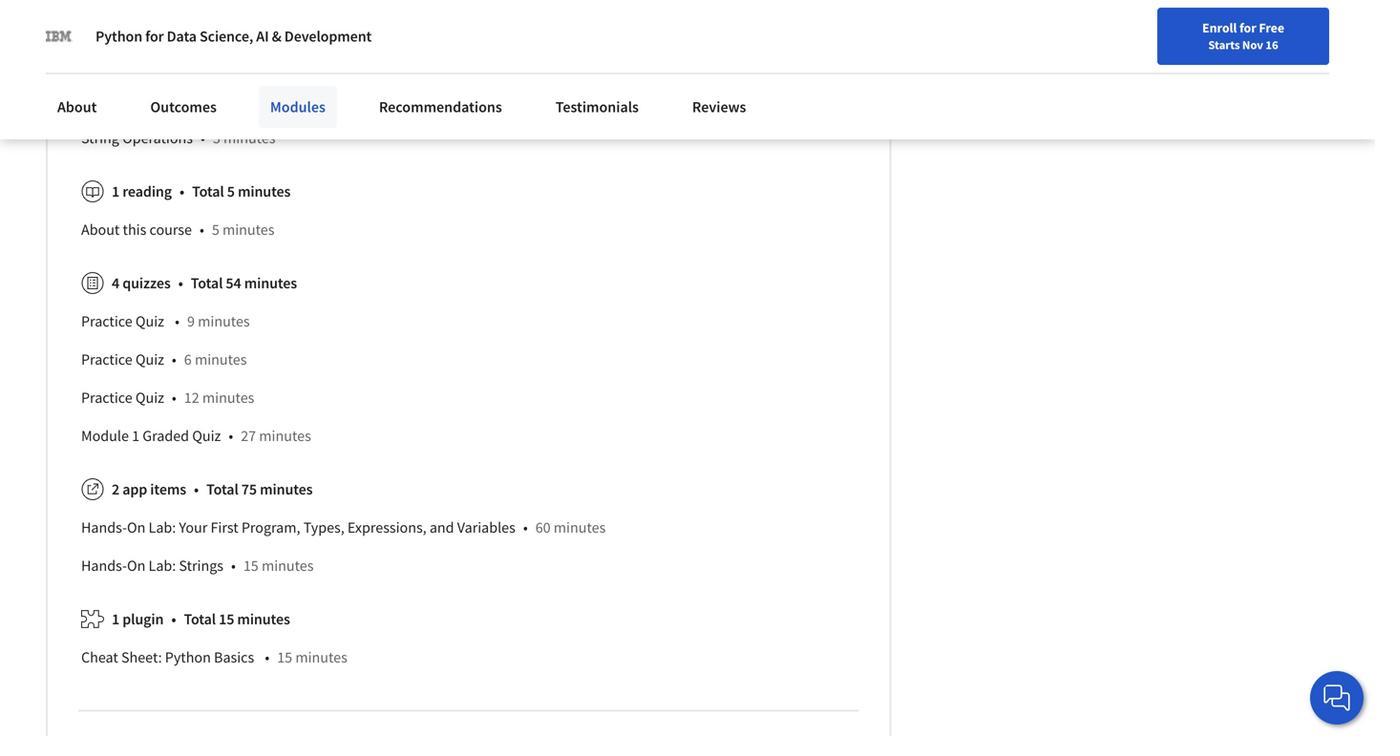 Task type: locate. For each thing, give the bounding box(es) containing it.
1 on from the top
[[127, 518, 146, 538]]

2 lab: from the top
[[149, 557, 176, 576]]

0 horizontal spatial variables
[[187, 90, 245, 110]]

3 left the videos
[[112, 14, 120, 33]]

total left 10
[[185, 14, 217, 33]]

3 practice from the top
[[81, 389, 132, 408]]

• right reading on the left top
[[180, 182, 184, 201]]

lab: left 'strings'
[[149, 557, 176, 576]]

your
[[179, 518, 208, 538]]

quiz for 6
[[136, 350, 164, 369]]

1 vertical spatial about
[[81, 220, 120, 240]]

recommendations
[[379, 97, 502, 117]]

practice down "practice quiz • 9 minutes"
[[81, 350, 132, 369]]

hands-on lab: your first program, types, expressions, and variables • 60 minutes
[[81, 518, 606, 538]]

and up string operations • 3 minutes
[[159, 90, 184, 110]]

2 vertical spatial practice
[[81, 389, 132, 408]]

quiz down quizzes
[[136, 312, 164, 331]]

module 1 graded quiz • 27 minutes
[[81, 427, 311, 446]]

hands- for hands-on lab: your first program, types, expressions, and variables
[[81, 518, 127, 538]]

hands- down 2
[[81, 518, 127, 538]]

0 vertical spatial python
[[96, 27, 142, 46]]

quiz for 12
[[136, 389, 164, 408]]

2 app items
[[112, 480, 186, 499]]

app
[[122, 480, 147, 499]]

3 down the ai
[[265, 90, 273, 110]]

about inside region
[[81, 220, 120, 240]]

5 up 'about this course • 5 minutes' on the left top
[[227, 182, 235, 201]]

60
[[536, 518, 551, 538]]

1 left plugin
[[112, 610, 120, 629]]

quiz right the graded
[[192, 427, 221, 446]]

&
[[272, 27, 282, 46]]

1
[[112, 182, 120, 201], [132, 427, 140, 446], [112, 610, 120, 629]]

• right basics in the left bottom of the page
[[265, 648, 270, 667]]

minutes down program,
[[262, 557, 314, 576]]

for inside the enroll for free starts nov 16
[[1240, 19, 1257, 36]]

1 vertical spatial hands-
[[81, 557, 127, 576]]

0 vertical spatial hands-
[[81, 518, 127, 538]]

cheat sheet: python basics • 15 minutes
[[81, 648, 348, 667]]

0 vertical spatial practice
[[81, 312, 132, 331]]

12
[[184, 389, 199, 408]]

quiz down practice quiz • 6 minutes
[[136, 389, 164, 408]]

lab: for your
[[149, 518, 176, 538]]

2 vertical spatial 15
[[277, 648, 292, 667]]

sheet:
[[121, 648, 162, 667]]

hands-on lab: strings • 15 minutes
[[81, 557, 314, 576]]

and right expressions,
[[430, 518, 454, 538]]

about
[[57, 97, 97, 117], [81, 220, 120, 240]]

total up 'about this course • 5 minutes' on the left top
[[192, 182, 224, 201]]

3
[[112, 14, 120, 33], [265, 90, 273, 110], [213, 129, 220, 148]]

minutes
[[238, 14, 291, 33], [276, 90, 328, 110], [224, 129, 276, 148], [238, 182, 291, 201], [223, 220, 275, 240], [244, 274, 297, 293], [198, 312, 250, 331], [195, 350, 247, 369], [202, 389, 254, 408], [259, 427, 311, 446], [260, 480, 313, 499], [554, 518, 606, 538], [262, 557, 314, 576], [237, 610, 290, 629], [295, 648, 348, 667]]

on up 1 plugin
[[127, 557, 146, 576]]

practice
[[81, 312, 132, 331], [81, 350, 132, 369], [81, 389, 132, 408]]

0 vertical spatial 1
[[112, 182, 120, 201]]

15 up basics in the left bottom of the page
[[219, 610, 234, 629]]

5
[[227, 182, 235, 201], [212, 220, 220, 240]]

2 hands- from the top
[[81, 557, 127, 576]]

hide info about module content region
[[81, 0, 856, 685]]

about left the this
[[81, 220, 120, 240]]

0 vertical spatial variables
[[187, 90, 245, 110]]

about for about this course • 5 minutes
[[81, 220, 120, 240]]

on
[[127, 518, 146, 538], [127, 557, 146, 576]]

1 horizontal spatial 3
[[213, 129, 220, 148]]

total left 54
[[191, 274, 223, 293]]

python for data science, ai & development
[[96, 27, 372, 46]]

None search field
[[272, 50, 588, 88]]

testimonials
[[556, 97, 639, 117]]

modules
[[270, 97, 326, 117]]

1 horizontal spatial 15
[[243, 557, 259, 576]]

2 horizontal spatial 15
[[277, 648, 292, 667]]

practice up module
[[81, 389, 132, 408]]

string
[[81, 129, 119, 148]]

graded
[[143, 427, 189, 446]]

5 down '• total 5 minutes'
[[212, 220, 220, 240]]

1 hands- from the top
[[81, 518, 127, 538]]

for
[[1240, 19, 1257, 36], [145, 27, 164, 46]]

python up coursera image
[[96, 27, 142, 46]]

1 horizontal spatial for
[[1240, 19, 1257, 36]]

your
[[909, 60, 934, 77]]

1 vertical spatial 15
[[219, 610, 234, 629]]

2
[[112, 480, 120, 499]]

2 vertical spatial 3
[[213, 129, 220, 148]]

modules link
[[259, 86, 337, 128]]

hands-
[[81, 518, 127, 538], [81, 557, 127, 576]]

1 practice from the top
[[81, 312, 132, 331]]

enroll
[[1203, 19, 1237, 36]]

• left 27
[[229, 427, 233, 446]]

plugin
[[122, 610, 164, 629]]

enroll for free starts nov 16
[[1203, 19, 1285, 53]]

variables up string operations • 3 minutes
[[187, 90, 245, 110]]

find your new career
[[881, 60, 1001, 77]]

quiz left 6
[[136, 350, 164, 369]]

total
[[185, 14, 217, 33], [192, 182, 224, 201], [191, 274, 223, 293], [206, 480, 239, 499], [184, 610, 216, 629]]

items
[[150, 480, 186, 499]]

recommendations link
[[368, 86, 514, 128]]

hands- up 1 plugin
[[81, 557, 127, 576]]

for individuals
[[31, 10, 127, 29]]

lab:
[[149, 518, 176, 538], [149, 557, 176, 576]]

0 horizontal spatial 5
[[212, 220, 220, 240]]

variables
[[187, 90, 245, 110], [457, 518, 516, 538]]

2 practice from the top
[[81, 350, 132, 369]]

1 left the graded
[[132, 427, 140, 446]]

• left modules link
[[253, 90, 258, 110]]

practice for practice quiz • 6 minutes
[[81, 350, 132, 369]]

chat with us image
[[1322, 683, 1353, 714]]

2 on from the top
[[127, 557, 146, 576]]

reviews
[[693, 97, 747, 117]]

• left the 60
[[523, 518, 528, 538]]

python left basics in the left bottom of the page
[[165, 648, 211, 667]]

1 vertical spatial 5
[[212, 220, 220, 240]]

1 vertical spatial variables
[[457, 518, 516, 538]]

total for total 15 minutes
[[184, 610, 216, 629]]

for left data
[[145, 27, 164, 46]]

1 vertical spatial python
[[165, 648, 211, 667]]

lab: left your
[[149, 518, 176, 538]]

75
[[241, 480, 257, 499]]

1 vertical spatial on
[[127, 557, 146, 576]]

python
[[96, 27, 142, 46], [165, 648, 211, 667]]

6
[[184, 350, 192, 369]]

first
[[211, 518, 238, 538]]

1 vertical spatial and
[[430, 518, 454, 538]]

total left 75
[[206, 480, 239, 499]]

about link
[[46, 86, 108, 128]]

0 horizontal spatial and
[[159, 90, 184, 110]]

variables left the 60
[[457, 518, 516, 538]]

videos
[[122, 14, 165, 33]]

• total 15 minutes
[[171, 610, 290, 629]]

• right quizzes
[[178, 274, 183, 293]]

1 for plugin
[[112, 610, 120, 629]]

1 vertical spatial practice
[[81, 350, 132, 369]]

practice down 4
[[81, 312, 132, 331]]

• left the 12
[[172, 389, 177, 408]]

0 vertical spatial 5
[[227, 182, 235, 201]]

outcomes link
[[139, 86, 228, 128]]

new
[[937, 60, 961, 77]]

0 horizontal spatial for
[[145, 27, 164, 46]]

and
[[159, 90, 184, 110], [430, 518, 454, 538]]

1 left reading on the left top
[[112, 182, 120, 201]]

• right 'strings'
[[231, 557, 236, 576]]

1 horizontal spatial python
[[165, 648, 211, 667]]

15 down program,
[[243, 557, 259, 576]]

0 vertical spatial on
[[127, 518, 146, 538]]

• right plugin
[[171, 610, 176, 629]]

for
[[31, 10, 51, 29]]

0 vertical spatial about
[[57, 97, 97, 117]]

minutes right 75
[[260, 480, 313, 499]]

practice for practice quiz • 12 minutes
[[81, 389, 132, 408]]

0 vertical spatial 15
[[243, 557, 259, 576]]

minutes down '• total 5 minutes'
[[223, 220, 275, 240]]

0 vertical spatial lab:
[[149, 518, 176, 538]]

for up nov
[[1240, 19, 1257, 36]]

•
[[172, 14, 177, 33], [253, 90, 258, 110], [201, 129, 205, 148], [180, 182, 184, 201], [200, 220, 204, 240], [178, 274, 183, 293], [175, 312, 180, 331], [172, 350, 177, 369], [172, 389, 177, 408], [229, 427, 233, 446], [194, 480, 199, 499], [523, 518, 528, 538], [231, 557, 236, 576], [171, 610, 176, 629], [265, 648, 270, 667]]

this
[[123, 220, 146, 240]]

2 vertical spatial 1
[[112, 610, 120, 629]]

15
[[243, 557, 259, 576], [219, 610, 234, 629], [277, 648, 292, 667]]

testimonials link
[[544, 86, 650, 128]]

english button
[[1011, 38, 1126, 100]]

about down coursera image
[[57, 97, 97, 117]]

1 lab: from the top
[[149, 518, 176, 538]]

cheat
[[81, 648, 118, 667]]

• right the videos
[[172, 14, 177, 33]]

4
[[112, 274, 120, 293]]

15 for strings
[[243, 557, 259, 576]]

0 vertical spatial and
[[159, 90, 184, 110]]

program,
[[242, 518, 300, 538]]

1 vertical spatial 1
[[132, 427, 140, 446]]

quizzes
[[122, 274, 171, 293]]

0 vertical spatial 3
[[112, 14, 120, 33]]

4 quizzes
[[112, 274, 171, 293]]

15 right basics in the left bottom of the page
[[277, 648, 292, 667]]

on for strings
[[127, 557, 146, 576]]

2 horizontal spatial 3
[[265, 90, 273, 110]]

0 horizontal spatial python
[[96, 27, 142, 46]]

on down app
[[127, 518, 146, 538]]

total up cheat sheet: python basics • 15 minutes
[[184, 610, 216, 629]]

1 vertical spatial lab:
[[149, 557, 176, 576]]

3 down expressions and variables • 3 minutes
[[213, 129, 220, 148]]



Task type: vqa. For each thing, say whether or not it's contained in the screenshot.
Lecture Video (360p) mp4 link at top left
no



Task type: describe. For each thing, give the bounding box(es) containing it.
minutes down &
[[276, 90, 328, 110]]

string operations • 3 minutes
[[81, 129, 276, 148]]

python inside hide info about module content region
[[165, 648, 211, 667]]

expressions,
[[348, 518, 427, 538]]

minutes up basics in the left bottom of the page
[[237, 610, 290, 629]]

1 vertical spatial 3
[[265, 90, 273, 110]]

strings
[[179, 557, 224, 576]]

practice quiz • 6 minutes
[[81, 350, 247, 369]]

quiz for 9
[[136, 312, 164, 331]]

• left 9
[[175, 312, 180, 331]]

data
[[167, 27, 197, 46]]

minutes down modules
[[238, 182, 291, 201]]

ibm image
[[46, 23, 73, 50]]

• total 10 minutes
[[172, 14, 291, 33]]

development
[[284, 27, 372, 46]]

basics
[[214, 648, 254, 667]]

• total 54 minutes
[[178, 274, 297, 293]]

1 reading
[[112, 182, 172, 201]]

0 horizontal spatial 15
[[219, 610, 234, 629]]

minutes right 10
[[238, 14, 291, 33]]

1 horizontal spatial 5
[[227, 182, 235, 201]]

1 plugin
[[112, 610, 164, 629]]

types,
[[303, 518, 345, 538]]

find your new career link
[[872, 57, 1011, 81]]

for for python
[[145, 27, 164, 46]]

1 for reading
[[112, 182, 120, 201]]

practice for practice quiz • 9 minutes
[[81, 312, 132, 331]]

minutes up '• total 5 minutes'
[[224, 129, 276, 148]]

about for about
[[57, 97, 97, 117]]

minutes right the 12
[[202, 389, 254, 408]]

expressions
[[81, 90, 156, 110]]

about this course • 5 minutes
[[81, 220, 275, 240]]

27
[[241, 427, 256, 446]]

practice quiz • 9 minutes
[[81, 312, 250, 331]]

minutes right basics in the left bottom of the page
[[295, 648, 348, 667]]

nov
[[1243, 37, 1264, 53]]

• down outcomes
[[201, 129, 205, 148]]

expressions and variables • 3 minutes
[[81, 90, 328, 110]]

• left 6
[[172, 350, 177, 369]]

coursera image
[[23, 54, 144, 84]]

3 videos
[[112, 14, 165, 33]]

free
[[1259, 19, 1285, 36]]

reviews link
[[681, 86, 758, 128]]

show notifications image
[[1154, 62, 1176, 85]]

english
[[1045, 60, 1091, 79]]

hands- for hands-on lab: strings
[[81, 557, 127, 576]]

course
[[149, 220, 192, 240]]

minutes right the 60
[[554, 518, 606, 538]]

minutes right 9
[[198, 312, 250, 331]]

9
[[187, 312, 195, 331]]

outcomes
[[150, 97, 217, 117]]

career
[[964, 60, 1001, 77]]

module
[[81, 427, 129, 446]]

15 for basics
[[277, 648, 292, 667]]

total for total 10 minutes
[[185, 14, 217, 33]]

ai
[[256, 27, 269, 46]]

minutes right 54
[[244, 274, 297, 293]]

reading
[[122, 182, 172, 201]]

total for total 5 minutes
[[192, 182, 224, 201]]

• total 75 minutes
[[194, 480, 313, 499]]

lab: for strings
[[149, 557, 176, 576]]

1 horizontal spatial and
[[430, 518, 454, 538]]

starts
[[1209, 37, 1240, 53]]

total for total 54 minutes
[[191, 274, 223, 293]]

science,
[[200, 27, 253, 46]]

0 horizontal spatial 3
[[112, 14, 120, 33]]

individuals
[[55, 10, 127, 29]]

minutes right 27
[[259, 427, 311, 446]]

practice quiz • 12 minutes
[[81, 389, 254, 408]]

find
[[881, 60, 906, 77]]

total for total 75 minutes
[[206, 480, 239, 499]]

minutes right 6
[[195, 350, 247, 369]]

16
[[1266, 37, 1279, 53]]

on for your
[[127, 518, 146, 538]]

1 horizontal spatial variables
[[457, 518, 516, 538]]

for for enroll
[[1240, 19, 1257, 36]]

10
[[220, 14, 235, 33]]

• total 5 minutes
[[180, 182, 291, 201]]

54
[[226, 274, 241, 293]]

operations
[[122, 129, 193, 148]]

• right course
[[200, 220, 204, 240]]

• right items
[[194, 480, 199, 499]]



